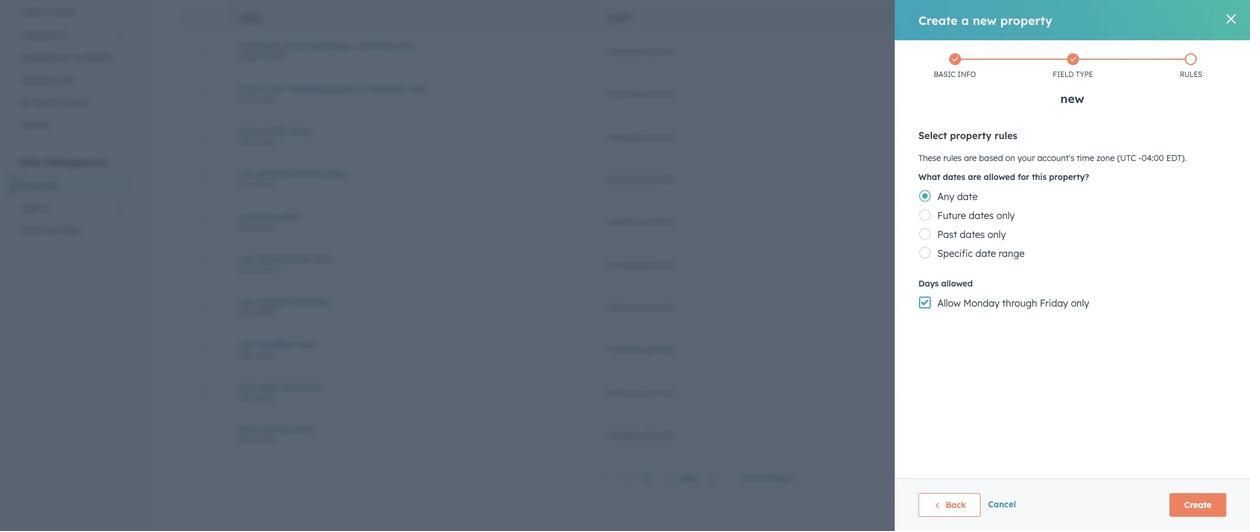 Task type: locate. For each thing, give the bounding box(es) containing it.
2 horizontal spatial press to sort. element
[[1203, 13, 1207, 23]]

1 vertical spatial last
[[271, 83, 286, 94]]

company
[[606, 46, 644, 57], [606, 89, 644, 99], [606, 131, 644, 142], [606, 174, 644, 184], [606, 216, 644, 227], [606, 259, 644, 270], [606, 302, 644, 312], [606, 344, 644, 355], [606, 387, 644, 398], [606, 430, 644, 440]]

company activity for campaign of last booking in meetings tool
[[606, 46, 675, 57]]

8 company from the top
[[606, 344, 644, 355]]

users & teams
[[19, 7, 76, 18]]

1 hubspot from the top
[[897, 46, 932, 57]]

1 last from the top
[[238, 126, 255, 137]]

text
[[274, 52, 287, 61]]

picker inside last modified date date picker
[[256, 350, 276, 359]]

& left export
[[49, 225, 55, 236]]

group
[[606, 14, 632, 23]]

4 picker from the top
[[256, 222, 276, 231]]

picker inside last logged call date date picker
[[256, 308, 276, 317]]

2 activity from the top
[[646, 89, 675, 99]]

hubspot
[[897, 46, 932, 57], [897, 89, 932, 99], [897, 131, 932, 142], [897, 174, 932, 184], [897, 216, 932, 227], [897, 259, 932, 270], [897, 302, 932, 312], [897, 344, 932, 355], [897, 387, 932, 398], [897, 430, 932, 440]]

activity for last activity date
[[646, 131, 675, 142]]

1 press to sort. element from the left
[[635, 13, 640, 23]]

6 last from the top
[[238, 339, 255, 350]]

picker
[[256, 94, 276, 103], [256, 137, 276, 146], [256, 180, 276, 189], [256, 222, 276, 231], [256, 265, 276, 274], [256, 308, 276, 317], [256, 350, 276, 359], [256, 393, 276, 402], [256, 436, 276, 445]]

last inside last open task date date picker
[[238, 382, 255, 392]]

in
[[1190, 14, 1199, 23]]

picker down open
[[256, 393, 276, 402]]

code
[[54, 75, 75, 85]]

2 picker from the top
[[256, 137, 276, 146]]

data
[[19, 156, 42, 168]]

management
[[45, 156, 108, 168]]

& for teams
[[43, 7, 49, 18]]

1 vertical spatial of
[[260, 83, 269, 94]]

hubspot for last contacted
[[897, 216, 932, 227]]

press to sort. element right "group"
[[635, 13, 640, 23]]

7 company activity from the top
[[606, 302, 675, 312]]

8 company activity from the top
[[606, 344, 675, 355]]

5 picker from the top
[[256, 265, 276, 274]]

press to sort. image right in
[[1203, 13, 1207, 21]]

picker down 'engagement'
[[256, 265, 276, 274]]

press to sort. element inside group button
[[635, 13, 640, 23]]

2 company from the top
[[606, 89, 644, 99]]

0 horizontal spatial next
[[238, 424, 257, 435]]

tool down campaign of last booking in meetings tool button
[[410, 83, 426, 94]]

activity
[[646, 46, 675, 57], [646, 89, 675, 99], [646, 131, 675, 142], [646, 174, 675, 184], [646, 216, 675, 227], [646, 259, 675, 270], [646, 302, 675, 312], [646, 344, 675, 355], [646, 387, 675, 398], [646, 430, 675, 440]]

next right 2 button
[[679, 473, 698, 484]]

1 vertical spatial &
[[50, 97, 56, 108]]

next inside button
[[679, 473, 698, 484]]

of for campaign
[[283, 41, 292, 51]]

& inside 'link'
[[50, 97, 56, 108]]

2 last from the top
[[238, 169, 255, 179]]

company activity
[[606, 46, 675, 57], [606, 89, 675, 99], [606, 131, 675, 142], [606, 174, 675, 184], [606, 216, 675, 227], [606, 259, 675, 270], [606, 302, 675, 312], [606, 344, 675, 355], [606, 387, 675, 398], [606, 430, 675, 440]]

last contacted button
[[238, 211, 578, 222]]

3 activity from the top
[[646, 131, 675, 142]]

2 press to sort. element from the left
[[945, 13, 950, 23]]

security
[[19, 120, 51, 130]]

integrations button
[[12, 24, 133, 46]]

meetings inside campaign of last booking in meetings tool single-line text
[[359, 41, 397, 51]]

7 activity from the top
[[646, 302, 675, 312]]

company for last booked meeting date
[[606, 174, 644, 184]]

pagination navigation
[[597, 471, 724, 487]]

hubspot for last open task date
[[897, 387, 932, 398]]

line
[[261, 52, 272, 61]]

9 picker from the top
[[256, 436, 276, 445]]

press to sort. image
[[945, 13, 950, 21], [1203, 13, 1207, 21]]

meetings
[[359, 41, 397, 51], [369, 83, 407, 94]]

0 vertical spatial in
[[348, 41, 356, 51]]

of down line
[[260, 83, 269, 94]]

9 activity from the top
[[646, 387, 675, 398]]

0 vertical spatial meetings
[[359, 41, 397, 51]]

picker inside the last engagement date date picker
[[256, 265, 276, 274]]

last inside last activity date date picker
[[238, 126, 255, 137]]

marketplace downloads
[[19, 52, 113, 63]]

import & export
[[19, 225, 83, 236]]

last inside campaign of last booking in meetings tool single-line text
[[294, 41, 309, 51]]

0 horizontal spatial of
[[260, 83, 269, 94]]

3 company from the top
[[606, 131, 644, 142]]

0 horizontal spatial last
[[271, 83, 286, 94]]

next for next
[[679, 473, 698, 484]]

4 company activity from the top
[[606, 174, 675, 184]]

8 hubspot from the top
[[897, 344, 932, 355]]

9 hubspot from the top
[[897, 387, 932, 398]]

date
[[238, 83, 258, 94], [238, 94, 254, 103], [292, 126, 312, 137], [238, 137, 254, 146], [328, 169, 348, 179], [238, 180, 254, 189], [238, 222, 254, 231], [313, 254, 333, 264], [238, 265, 254, 274], [310, 296, 330, 307], [238, 308, 254, 317], [297, 339, 317, 350], [238, 350, 254, 359], [304, 382, 324, 392], [238, 393, 254, 402], [294, 424, 314, 435], [238, 436, 254, 445]]

8 picker from the top
[[256, 393, 276, 402]]

tracking
[[19, 75, 52, 85]]

engagement
[[258, 254, 311, 264]]

of up text
[[283, 41, 292, 51]]

activity for campaign of last booking in meetings tool
[[646, 46, 675, 57]]

4 hubspot from the top
[[897, 174, 932, 184]]

10 company from the top
[[606, 430, 644, 440]]

5 company activity from the top
[[606, 216, 675, 227]]

4 company from the top
[[606, 174, 644, 184]]

5 hubspot from the top
[[897, 216, 932, 227]]

properties
[[19, 180, 59, 191]]

0 vertical spatial last
[[294, 41, 309, 51]]

last left booking
[[294, 41, 309, 51]]

meeting
[[289, 83, 323, 94]]

booked
[[258, 169, 289, 179]]

1 press to sort. image from the left
[[945, 13, 950, 21]]

0 vertical spatial next
[[238, 424, 257, 435]]

0 horizontal spatial press to sort. image
[[945, 13, 950, 21]]

of inside date of last meeting booked in meetings tool date picker
[[260, 83, 269, 94]]

tool
[[399, 41, 415, 51], [410, 83, 426, 94]]

company activity for last engagement date
[[606, 259, 675, 270]]

logged
[[258, 296, 289, 307]]

tracking code link
[[12, 69, 133, 91]]

last inside last modified date date picker
[[238, 339, 255, 350]]

last inside the last engagement date date picker
[[238, 254, 255, 264]]

last
[[238, 126, 255, 137], [238, 169, 255, 179], [238, 211, 255, 222], [238, 254, 255, 264], [238, 296, 255, 307], [238, 339, 255, 350], [238, 382, 255, 392]]

press to sort. image inside created by button
[[945, 13, 950, 21]]

1 company activity from the top
[[606, 46, 675, 57]]

company activity for last contacted
[[606, 216, 675, 227]]

3 last from the top
[[238, 211, 255, 222]]

1 picker from the top
[[256, 94, 276, 103]]

activity inside next activity date date picker
[[260, 424, 292, 435]]

press to sort. element inside used in button
[[1203, 13, 1207, 23]]

1 horizontal spatial press to sort. element
[[945, 13, 950, 23]]

press to sort. element inside created by button
[[945, 13, 950, 23]]

last inside date of last meeting booked in meetings tool date picker
[[271, 83, 286, 94]]

0 vertical spatial &
[[43, 7, 49, 18]]

activity for last contacted
[[646, 216, 675, 227]]

of
[[283, 41, 292, 51], [260, 83, 269, 94]]

1 vertical spatial next
[[679, 473, 698, 484]]

in inside date of last meeting booked in meetings tool date picker
[[359, 83, 366, 94]]

6 activity from the top
[[646, 259, 675, 270]]

last activity date date picker
[[238, 126, 312, 146]]

5 activity from the top
[[646, 216, 675, 227]]

picker down 'contacted'
[[256, 222, 276, 231]]

press to sort. element right by
[[945, 13, 950, 23]]

picker inside date of last meeting booked in meetings tool date picker
[[256, 94, 276, 103]]

next inside next activity date date picker
[[238, 424, 257, 435]]

company for last modified date
[[606, 344, 644, 355]]

& right privacy
[[50, 97, 56, 108]]

task
[[283, 382, 301, 392]]

picker down logged in the bottom left of the page
[[256, 308, 276, 317]]

0 horizontal spatial in
[[348, 41, 356, 51]]

company activity for next activity date
[[606, 430, 675, 440]]

company for last contacted
[[606, 216, 644, 227]]

activity for last booked meeting date
[[646, 174, 675, 184]]

open
[[258, 382, 280, 392]]

1 button
[[642, 471, 655, 486]]

in
[[348, 41, 356, 51], [359, 83, 366, 94]]

integrations
[[19, 30, 67, 40]]

company for last logged call date
[[606, 302, 644, 312]]

tool down name button
[[399, 41, 415, 51]]

3 press to sort. element from the left
[[1203, 13, 1207, 23]]

1 vertical spatial in
[[359, 83, 366, 94]]

last for booking
[[294, 41, 309, 51]]

tab panel containing campaign of last booking in meetings tool
[[172, 0, 1231, 499]]

last
[[294, 41, 309, 51], [271, 83, 286, 94]]

last inside last logged call date date picker
[[238, 296, 255, 307]]

downloads
[[70, 52, 113, 63]]

press to sort. image for used in
[[1203, 13, 1207, 21]]

company for next activity date
[[606, 430, 644, 440]]

picker down modified
[[256, 350, 276, 359]]

last for last activity date
[[238, 126, 255, 137]]

activity down last open task date date picker
[[260, 424, 292, 435]]

0 vertical spatial of
[[283, 41, 292, 51]]

9 company activity from the top
[[606, 387, 675, 398]]

activity for next
[[260, 424, 292, 435]]

last booked meeting date button
[[238, 169, 578, 179]]

call
[[292, 296, 308, 307]]

1 horizontal spatial of
[[283, 41, 292, 51]]

picker inside last activity date date picker
[[256, 137, 276, 146]]

picker down last open task date date picker
[[256, 436, 276, 445]]

6 picker from the top
[[256, 308, 276, 317]]

4 last from the top
[[238, 254, 255, 264]]

10 company activity from the top
[[606, 430, 675, 440]]

10 activity from the top
[[646, 430, 675, 440]]

press to sort. image right by
[[945, 13, 950, 21]]

last for last logged call date
[[238, 296, 255, 307]]

of inside campaign of last booking in meetings tool single-line text
[[283, 41, 292, 51]]

tab panel
[[172, 0, 1231, 499]]

7 picker from the top
[[256, 350, 276, 359]]

press to sort. element
[[635, 13, 640, 23], [945, 13, 950, 23], [1203, 13, 1207, 23]]

0 vertical spatial activity
[[258, 126, 290, 137]]

last engagement date button
[[238, 254, 578, 264]]

7 last from the top
[[238, 382, 255, 392]]

1 horizontal spatial last
[[294, 41, 309, 51]]

meetings down name button
[[359, 41, 397, 51]]

0 horizontal spatial press to sort. element
[[635, 13, 640, 23]]

6 company activity from the top
[[606, 259, 675, 270]]

created by button
[[883, 4, 1150, 30]]

date of last meeting booked in meetings tool button
[[238, 83, 578, 94]]

meeting
[[292, 169, 325, 179]]

by
[[932, 14, 942, 23]]

in right booking
[[348, 41, 356, 51]]

picker up booked
[[256, 137, 276, 146]]

10 hubspot from the top
[[897, 430, 932, 440]]

& right users
[[43, 7, 49, 18]]

used in
[[1168, 14, 1199, 23]]

2 hubspot from the top
[[897, 89, 932, 99]]

0 vertical spatial tool
[[399, 41, 415, 51]]

next down last open task date date picker
[[238, 424, 257, 435]]

last left meeting
[[271, 83, 286, 94]]

picker inside next activity date date picker
[[256, 436, 276, 445]]

6 hubspot from the top
[[897, 259, 932, 270]]

1 horizontal spatial in
[[359, 83, 366, 94]]

last open task date button
[[238, 382, 578, 392]]

data management
[[19, 156, 108, 168]]

1 horizontal spatial press to sort. image
[[1203, 13, 1207, 21]]

hubspot for last booked meeting date
[[897, 174, 932, 184]]

picker down booked
[[256, 180, 276, 189]]

4 activity from the top
[[646, 174, 675, 184]]

company activity for last logged call date
[[606, 302, 675, 312]]

& inside data management element
[[49, 225, 55, 236]]

&
[[43, 7, 49, 18], [50, 97, 56, 108], [49, 225, 55, 236]]

last modified date button
[[238, 339, 578, 350]]

picker up last activity date date picker
[[256, 94, 276, 103]]

5 last from the top
[[238, 296, 255, 307]]

3 picker from the top
[[256, 180, 276, 189]]

activity for last
[[258, 126, 290, 137]]

activity inside last activity date date picker
[[258, 126, 290, 137]]

last for last modified date
[[238, 339, 255, 350]]

5 company from the top
[[606, 216, 644, 227]]

1 company from the top
[[606, 46, 644, 57]]

press to sort. image inside used in button
[[1203, 13, 1207, 21]]

company for last open task date
[[606, 387, 644, 398]]

2 company activity from the top
[[606, 89, 675, 99]]

company activity for last open task date
[[606, 387, 675, 398]]

0
[[1202, 46, 1207, 57]]

3 hubspot from the top
[[897, 131, 932, 142]]

last inside last booked meeting date date picker
[[238, 169, 255, 179]]

2 vertical spatial &
[[49, 225, 55, 236]]

last inside last contacted date picker
[[238, 211, 255, 222]]

marketplace
[[19, 52, 67, 63]]

press to sort. element for created by
[[945, 13, 950, 23]]

1 horizontal spatial next
[[679, 473, 698, 484]]

8 activity from the top
[[646, 344, 675, 355]]

meetings down campaign of last booking in meetings tool button
[[369, 83, 407, 94]]

next activity date button
[[238, 424, 578, 435]]

last open task date date picker
[[238, 382, 324, 402]]

1 vertical spatial activity
[[260, 424, 292, 435]]

7 company from the top
[[606, 302, 644, 312]]

single-
[[238, 52, 261, 61]]

hubspot for last logged call date
[[897, 302, 932, 312]]

press to sort. image
[[635, 13, 640, 21]]

7 hubspot from the top
[[897, 302, 932, 312]]

1
[[646, 473, 651, 484]]

1 vertical spatial tool
[[410, 83, 426, 94]]

next
[[238, 424, 257, 435], [679, 473, 698, 484]]

2 press to sort. image from the left
[[1203, 13, 1207, 21]]

press to sort. element right in
[[1203, 13, 1207, 23]]

9 company from the top
[[606, 387, 644, 398]]

1 vertical spatial meetings
[[369, 83, 407, 94]]

1 activity from the top
[[646, 46, 675, 57]]

export
[[57, 225, 83, 236]]

campaign of last booking in meetings tool button
[[238, 41, 578, 51]]

2 button
[[662, 471, 675, 486]]

data management element
[[12, 156, 133, 264]]

last for last open task date
[[238, 382, 255, 392]]

in right booked
[[359, 83, 366, 94]]

created by
[[897, 14, 942, 23]]

created
[[897, 14, 930, 23]]

3 company activity from the top
[[606, 131, 675, 142]]

activity up booked
[[258, 126, 290, 137]]

6 company from the top
[[606, 259, 644, 270]]



Task type: describe. For each thing, give the bounding box(es) containing it.
used
[[1168, 14, 1188, 23]]

company for last engagement date
[[606, 259, 644, 270]]

activity for last modified date
[[646, 344, 675, 355]]

tool inside date of last meeting booked in meetings tool date picker
[[410, 83, 426, 94]]

last for last contacted
[[238, 211, 255, 222]]

last modified date date picker
[[238, 339, 317, 359]]

booking
[[312, 41, 346, 51]]

users
[[19, 7, 41, 18]]

next for next activity date date picker
[[238, 424, 257, 435]]

prev button
[[597, 471, 642, 487]]

hubspot for next activity date
[[897, 430, 932, 440]]

activity for last open task date
[[646, 387, 675, 398]]

10
[[741, 473, 751, 483]]

hubspot for last activity date
[[897, 131, 932, 142]]

properties link
[[12, 174, 133, 197]]

tracking code
[[19, 75, 75, 85]]

& for export
[[49, 225, 55, 236]]

modified
[[258, 339, 294, 350]]

objects button
[[12, 197, 133, 219]]

import
[[19, 225, 47, 236]]

marketplace downloads link
[[12, 46, 133, 69]]

import & export link
[[12, 219, 133, 242]]

last logged call date button
[[238, 296, 578, 307]]

privacy
[[19, 97, 48, 108]]

consent
[[58, 97, 90, 108]]

company activity for last booked meeting date
[[606, 174, 675, 184]]

hubspot for last modified date
[[897, 344, 932, 355]]

10 per page button
[[733, 466, 807, 490]]

ascending sort. press to sort descending. image
[[263, 13, 267, 21]]

last booked meeting date date picker
[[238, 169, 348, 189]]

of for date
[[260, 83, 269, 94]]

meetings inside date of last meeting booked in meetings tool date picker
[[369, 83, 407, 94]]

page
[[770, 473, 791, 483]]

& for consent
[[50, 97, 56, 108]]

picker inside last contacted date picker
[[256, 222, 276, 231]]

company activity for last modified date
[[606, 344, 675, 355]]

tool inside campaign of last booking in meetings tool single-line text
[[399, 41, 415, 51]]

activity for date of last meeting booked in meetings tool
[[646, 89, 675, 99]]

users & teams link
[[12, 1, 133, 24]]

contacted
[[258, 211, 301, 222]]

picker inside last booked meeting date date picker
[[256, 180, 276, 189]]

name
[[238, 14, 259, 23]]

10 per page
[[741, 473, 791, 483]]

used in button
[[1150, 4, 1222, 30]]

hubspot for date of last meeting booked in meetings tool
[[897, 89, 932, 99]]

campaign
[[238, 41, 281, 51]]

date inside last contacted date picker
[[238, 222, 254, 231]]

last for last booked meeting date
[[238, 169, 255, 179]]

security link
[[12, 114, 133, 136]]

last engagement date date picker
[[238, 254, 333, 274]]

next button
[[675, 471, 724, 487]]

last activity date button
[[238, 126, 578, 137]]

last logged call date date picker
[[238, 296, 330, 317]]

last for meeting
[[271, 83, 286, 94]]

teams
[[51, 7, 76, 18]]

company for last activity date
[[606, 131, 644, 142]]

activity for last logged call date
[[646, 302, 675, 312]]

press to sort. element for group
[[635, 13, 640, 23]]

date of last meeting booked in meetings tool date picker
[[238, 83, 426, 103]]

prev
[[619, 473, 638, 484]]

per
[[754, 473, 767, 483]]

activity for next activity date
[[646, 430, 675, 440]]

group button
[[592, 4, 883, 30]]

press to sort. element for used in
[[1203, 13, 1207, 23]]

activity for last engagement date
[[646, 259, 675, 270]]

last for last engagement date
[[238, 254, 255, 264]]

picker inside last open task date date picker
[[256, 393, 276, 402]]

name button
[[224, 4, 592, 30]]

campaign of last booking in meetings tool single-line text
[[238, 41, 415, 61]]

last contacted date picker
[[238, 211, 301, 231]]

hubspot for last engagement date
[[897, 259, 932, 270]]

privacy & consent
[[19, 97, 90, 108]]

booked
[[325, 83, 356, 94]]

privacy & consent link
[[12, 91, 133, 114]]

company for date of last meeting booked in meetings tool
[[606, 89, 644, 99]]

next activity date date picker
[[238, 424, 314, 445]]

hubspot for campaign of last booking in meetings tool
[[897, 46, 932, 57]]

ascending sort. press to sort descending. element
[[263, 13, 267, 23]]

company for campaign of last booking in meetings tool
[[606, 46, 644, 57]]

company activity for date of last meeting booked in meetings tool
[[606, 89, 675, 99]]

in inside campaign of last booking in meetings tool single-line text
[[348, 41, 356, 51]]

objects
[[19, 203, 49, 213]]

press to sort. image for created by
[[945, 13, 950, 21]]

2
[[666, 473, 671, 484]]

company activity for last activity date
[[606, 131, 675, 142]]



Task type: vqa. For each thing, say whether or not it's contained in the screenshot.
to in Add more contacts to organize and identify promising leads
no



